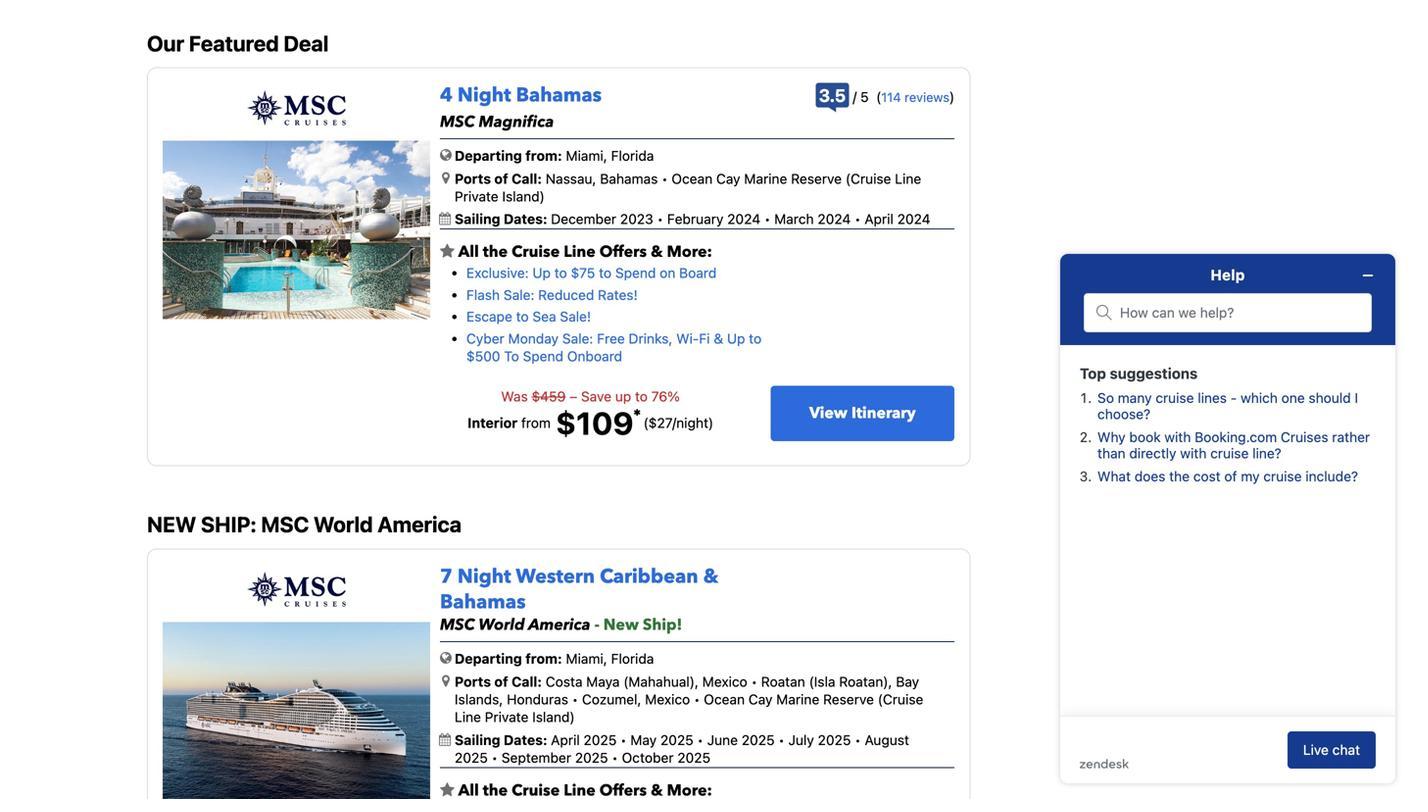 Task type: describe. For each thing, give the bounding box(es) containing it.
sailing for roatan (isla roatan), bay islands, honduras
[[455, 732, 501, 748]]

(
[[877, 89, 882, 105]]

costa maya (mahahual), mexico
[[546, 673, 748, 690]]

0 vertical spatial island)
[[502, 188, 545, 204]]

roatan (isla roatan), bay islands, honduras
[[455, 673, 920, 707]]

2025 right september
[[575, 750, 608, 766]]

call: for nassau, bahamas
[[512, 170, 542, 187]]

2025 down april 2025 • may 2025 • june 2025 • july 2025
[[678, 750, 711, 766]]

new ship: msc world america
[[147, 512, 462, 537]]

0 vertical spatial &
[[651, 241, 663, 263]]

$109
[[556, 405, 634, 442]]

2025 right the may on the bottom left of page
[[661, 732, 694, 748]]

the
[[483, 241, 508, 263]]

star image
[[440, 244, 455, 259]]

of for nassau, bahamas
[[495, 170, 508, 187]]

islands,
[[455, 691, 503, 707]]

1 vertical spatial ocean
[[704, 691, 745, 707]]

1 horizontal spatial cay
[[749, 691, 773, 707]]

7
[[440, 563, 453, 590]]

calendar image for ocean cay marine reserve (cruise line private island)
[[439, 213, 451, 225]]

february
[[668, 211, 724, 227]]

miami, for nassau,
[[566, 148, 608, 164]]

cyber monday sale: free drinks, wi-fi & up to $500 to spend onboard link
[[467, 330, 762, 364]]

view
[[810, 402, 848, 424]]

all the cruise line offers & more:
[[455, 241, 713, 263]]

0 vertical spatial (cruise
[[846, 170, 892, 187]]

• left the may on the bottom left of page
[[621, 732, 627, 748]]

$459
[[532, 388, 566, 405]]

interior from $109
[[468, 405, 634, 442]]

from: for nassau,
[[526, 148, 562, 164]]

(mahahual),
[[624, 673, 699, 690]]

all
[[458, 241, 479, 263]]

exclusive: up to $75 to spend on board link
[[467, 265, 717, 281]]

to right fi
[[749, 330, 762, 346]]

globe image for ocean cay marine reserve (cruise line private island)
[[440, 148, 452, 162]]

bahamas inside 4 night bahamas msc magnifica
[[516, 82, 602, 109]]

september
[[502, 750, 572, 766]]

america inside 7 night western caribbean & bahamas msc world america - new ship!
[[529, 614, 591, 636]]

world inside 7 night western caribbean & bahamas msc world america - new ship!
[[479, 614, 525, 636]]

free
[[597, 330, 625, 346]]

0 vertical spatial marine
[[745, 170, 788, 187]]

june
[[708, 732, 738, 748]]

5
[[861, 89, 869, 105]]

featured
[[189, 30, 279, 56]]

august
[[865, 732, 910, 748]]

bay
[[896, 673, 920, 690]]

dates: for december 2023
[[504, 211, 548, 227]]

onboard
[[568, 348, 623, 364]]

($27 / night)
[[644, 415, 714, 431]]

florida for maya
[[611, 651, 654, 667]]

was $459 – save up to 76%
[[501, 388, 680, 405]]

0 vertical spatial april
[[865, 211, 894, 227]]

4 night bahamas msc magnifica
[[440, 82, 602, 133]]

0 horizontal spatial sale:
[[504, 287, 535, 303]]

escape
[[467, 308, 513, 325]]

was
[[501, 388, 528, 405]]

• left september
[[492, 750, 498, 766]]

october
[[622, 750, 674, 766]]

to right $75
[[599, 265, 612, 281]]

76%
[[652, 388, 680, 405]]

deal
[[284, 30, 329, 56]]

3 2024 from the left
[[898, 211, 931, 227]]

114 reviews link
[[882, 90, 950, 104]]

itinerary
[[852, 402, 916, 424]]

our featured deal
[[147, 30, 329, 56]]

reduced
[[539, 287, 595, 303]]

our
[[147, 30, 184, 56]]

offers
[[600, 241, 647, 263]]

1 vertical spatial private
[[485, 709, 529, 725]]

0 horizontal spatial april
[[551, 732, 580, 748]]

($27
[[644, 415, 673, 431]]

2025 inside august 2025
[[455, 750, 488, 766]]

sale!
[[560, 308, 591, 325]]

0 vertical spatial private
[[455, 188, 499, 204]]

roatan
[[762, 673, 806, 690]]

view itinerary
[[810, 402, 916, 424]]

december 2023 • february 2024 • march 2024 • april 2024
[[551, 211, 931, 227]]

on
[[660, 265, 676, 281]]

)
[[950, 89, 955, 105]]

ports for roatan (isla roatan), bay islands, honduras
[[455, 673, 491, 690]]

–
[[570, 388, 578, 405]]

/ for 3.5
[[853, 89, 857, 105]]

ports for ocean cay marine reserve (cruise line private island)
[[455, 170, 491, 187]]

114
[[882, 90, 902, 104]]

1 horizontal spatial line
[[564, 241, 596, 263]]

cozumel,
[[582, 691, 642, 707]]

from
[[522, 415, 551, 431]]

departing for roatan (isla roatan), bay islands, honduras
[[455, 651, 522, 667]]

drinks,
[[629, 330, 673, 346]]

march
[[775, 211, 814, 227]]

• september 2025 • october 2025
[[488, 750, 711, 766]]

exclusive: up to $75 to spend on board flash sale: reduced rates! escape to sea sale! cyber monday sale: free drinks, wi-fi & up to $500 to spend onboard
[[467, 265, 762, 364]]

(isla
[[809, 673, 836, 690]]

april 2025 • may 2025 • june 2025 • july 2025
[[551, 732, 851, 748]]

new
[[147, 512, 196, 537]]

0 horizontal spatial spend
[[523, 348, 564, 364]]

sea
[[533, 308, 557, 325]]

& inside 7 night western caribbean & bahamas msc world america - new ship!
[[704, 563, 719, 590]]

flash sale: reduced rates! link
[[467, 287, 638, 303]]

sailing for ocean cay marine reserve (cruise line private island)
[[455, 211, 501, 227]]

• left october
[[612, 750, 619, 766]]

caribbean
[[600, 563, 699, 590]]

ship!
[[643, 614, 683, 636]]

exclusive:
[[467, 265, 529, 281]]

3.5
[[819, 85, 846, 106]]

1 vertical spatial marine
[[777, 691, 820, 707]]

map marker image
[[442, 171, 450, 185]]

1 vertical spatial (cruise
[[878, 691, 924, 707]]

save
[[581, 388, 612, 405]]

maya
[[587, 673, 620, 690]]

to left sea
[[516, 308, 529, 325]]

3.5 / 5 ( 114 reviews )
[[819, 85, 955, 106]]



Task type: locate. For each thing, give the bounding box(es) containing it.
2 dates: from the top
[[504, 732, 548, 748]]

0 horizontal spatial america
[[378, 512, 462, 537]]

(cruise
[[846, 170, 892, 187], [878, 691, 924, 707]]

of for costa maya (mahahual), mexico
[[495, 673, 508, 690]]

0 horizontal spatial cay
[[717, 170, 741, 187]]

roatan),
[[840, 673, 893, 690]]

asterisk image
[[634, 409, 641, 416]]

1 vertical spatial ports
[[455, 673, 491, 690]]

world
[[314, 512, 373, 537], [479, 614, 525, 636]]

may
[[631, 732, 657, 748]]

departing from: miami, florida
[[455, 148, 654, 164], [455, 651, 654, 667]]

reserve down roatan),
[[824, 691, 875, 707]]

sailing up "all"
[[455, 211, 501, 227]]

night inside 4 night bahamas msc magnifica
[[458, 82, 511, 109]]

new
[[604, 614, 639, 636]]

view itinerary link
[[771, 386, 955, 441]]

miami, up maya
[[566, 651, 608, 667]]

msc inside 4 night bahamas msc magnifica
[[440, 111, 475, 133]]

sailing dates: up the
[[455, 211, 551, 227]]

1 dates: from the top
[[504, 211, 548, 227]]

0 vertical spatial ports
[[455, 170, 491, 187]]

magnifica
[[479, 111, 554, 133]]

map marker image
[[442, 674, 450, 688]]

july
[[789, 732, 815, 748]]

& right caribbean
[[704, 563, 719, 590]]

night inside 7 night western caribbean & bahamas msc world america - new ship!
[[458, 563, 511, 590]]

2025 up • september 2025 • october 2025
[[584, 732, 617, 748]]

of up islands,
[[495, 673, 508, 690]]

0 vertical spatial florida
[[611, 148, 654, 164]]

miami, up nassau, bahamas
[[566, 148, 608, 164]]

night for western
[[458, 563, 511, 590]]

2 ports of call: from the top
[[455, 673, 542, 690]]

from: up costa
[[526, 651, 562, 667]]

up
[[616, 388, 632, 405]]

0 vertical spatial from:
[[526, 148, 562, 164]]

from: up "nassau,"
[[526, 148, 562, 164]]

0 vertical spatial ocean
[[672, 170, 713, 187]]

2 vertical spatial msc
[[440, 614, 475, 636]]

bahamas up magnifica
[[516, 82, 602, 109]]

1 departing from the top
[[455, 148, 522, 164]]

msc down 4
[[440, 111, 475, 133]]

ports right map marker image
[[455, 170, 491, 187]]

marine up december 2023 • february 2024 • march 2024 • april 2024
[[745, 170, 788, 187]]

bahamas up 2023
[[600, 170, 658, 187]]

msc right ship:
[[261, 512, 309, 537]]

cyber
[[467, 330, 505, 346]]

flash
[[467, 287, 500, 303]]

1 vertical spatial ports of call:
[[455, 673, 542, 690]]

1 vertical spatial call:
[[512, 673, 542, 690]]

western
[[516, 563, 595, 590]]

& up the on
[[651, 241, 663, 263]]

msc cruises image for deal
[[247, 90, 347, 127]]

april
[[865, 211, 894, 227], [551, 732, 580, 748]]

• right july
[[851, 732, 865, 748]]

april right the march
[[865, 211, 894, 227]]

america left -
[[529, 614, 591, 636]]

/ down "76%"
[[673, 415, 677, 431]]

1 horizontal spatial america
[[529, 614, 591, 636]]

• right the march
[[855, 211, 861, 227]]

2 2024 from the left
[[818, 211, 851, 227]]

board
[[680, 265, 717, 281]]

ocean cay marine reserve (cruise line private island) up april 2025 • may 2025 • june 2025 • july 2025
[[455, 691, 924, 725]]

to left $75
[[555, 265, 567, 281]]

1 vertical spatial cay
[[749, 691, 773, 707]]

sailing dates:
[[455, 211, 551, 227], [455, 732, 551, 748]]

1 msc cruises image from the top
[[247, 90, 347, 127]]

honduras
[[507, 691, 569, 707]]

more:
[[667, 241, 713, 263]]

• up 'february' at the top of page
[[658, 170, 672, 187]]

0 vertical spatial cay
[[717, 170, 741, 187]]

2025 down islands,
[[455, 750, 488, 766]]

1 vertical spatial dates:
[[504, 732, 548, 748]]

2 ocean cay marine reserve (cruise line private island) from the top
[[455, 691, 924, 725]]

florida for bahamas
[[611, 148, 654, 164]]

(cruise down 5
[[846, 170, 892, 187]]

cay down roatan
[[749, 691, 773, 707]]

1 vertical spatial /
[[673, 415, 677, 431]]

cruise
[[512, 241, 560, 263]]

msc down 7
[[440, 614, 475, 636]]

night)
[[677, 415, 714, 431]]

dates: up cruise
[[504, 211, 548, 227]]

1 of from the top
[[495, 170, 508, 187]]

• left july
[[779, 732, 785, 748]]

1 2024 from the left
[[728, 211, 761, 227]]

island) down honduras
[[533, 709, 575, 725]]

0 vertical spatial msc cruises image
[[247, 90, 347, 127]]

departing from: miami, florida for nassau,
[[455, 148, 654, 164]]

1 vertical spatial calendar image
[[439, 733, 451, 746]]

1 horizontal spatial /
[[853, 89, 857, 105]]

night right 4
[[458, 82, 511, 109]]

mexico left roatan
[[703, 673, 748, 690]]

0 horizontal spatial mexico
[[645, 691, 690, 707]]

1 from: from the top
[[526, 148, 562, 164]]

1 vertical spatial sale:
[[563, 330, 594, 346]]

line down islands,
[[455, 709, 481, 725]]

msc cruises image for msc
[[247, 571, 347, 608]]

1 vertical spatial miami,
[[566, 651, 608, 667]]

1 departing from: miami, florida from the top
[[455, 148, 654, 164]]

line down "114 reviews" 'link' at the right top
[[895, 170, 922, 187]]

call: left "nassau,"
[[512, 170, 542, 187]]

from: for costa
[[526, 651, 562, 667]]

america up 7
[[378, 512, 462, 537]]

calendar image for roatan (isla roatan), bay islands, honduras
[[439, 733, 451, 746]]

reviews
[[905, 90, 950, 104]]

1 vertical spatial spend
[[523, 348, 564, 364]]

marine
[[745, 170, 788, 187], [777, 691, 820, 707]]

1 vertical spatial reserve
[[824, 691, 875, 707]]

1 vertical spatial night
[[458, 563, 511, 590]]

monday
[[508, 330, 559, 346]]

0 vertical spatial america
[[378, 512, 462, 537]]

bahamas up map marker icon
[[440, 589, 526, 616]]

0 horizontal spatial /
[[673, 415, 677, 431]]

0 vertical spatial up
[[533, 265, 551, 281]]

ship:
[[201, 512, 257, 537]]

1 vertical spatial line
[[564, 241, 596, 263]]

night
[[458, 82, 511, 109], [458, 563, 511, 590]]

globe image up map marker image
[[440, 148, 452, 162]]

spend down monday
[[523, 348, 564, 364]]

0 horizontal spatial up
[[533, 265, 551, 281]]

1 vertical spatial &
[[714, 330, 724, 346]]

sale: up "escape to sea sale!" link on the top
[[504, 287, 535, 303]]

0 vertical spatial dates:
[[504, 211, 548, 227]]

1 vertical spatial mexico
[[645, 691, 690, 707]]

1 night from the top
[[458, 82, 511, 109]]

fi
[[699, 330, 710, 346]]

1 sailing from the top
[[455, 211, 501, 227]]

of
[[495, 170, 508, 187], [495, 673, 508, 690]]

1 vertical spatial island)
[[533, 709, 575, 725]]

rates!
[[598, 287, 638, 303]]

0 horizontal spatial world
[[314, 512, 373, 537]]

1 vertical spatial msc
[[261, 512, 309, 537]]

1 calendar image from the top
[[439, 213, 451, 225]]

1 vertical spatial world
[[479, 614, 525, 636]]

1 ocean cay marine reserve (cruise line private island) from the top
[[455, 170, 922, 204]]

cay
[[717, 170, 741, 187], [749, 691, 773, 707]]

0 vertical spatial spend
[[616, 265, 656, 281]]

0 vertical spatial miami,
[[566, 148, 608, 164]]

2 miami, from the top
[[566, 651, 608, 667]]

cay up december 2023 • february 2024 • march 2024 • april 2024
[[717, 170, 741, 187]]

0 vertical spatial /
[[853, 89, 857, 105]]

1 vertical spatial america
[[529, 614, 591, 636]]

0 vertical spatial ocean cay marine reserve (cruise line private island)
[[455, 170, 922, 204]]

• left the march
[[765, 211, 771, 227]]

call: up honduras
[[512, 673, 542, 690]]

1 vertical spatial departing
[[455, 651, 522, 667]]

1 vertical spatial msc cruises image
[[247, 571, 347, 608]]

ocean up 'february' at the top of page
[[672, 170, 713, 187]]

/ left 5
[[853, 89, 857, 105]]

wi-
[[677, 330, 699, 346]]

• cozumel, mexico
[[569, 691, 690, 707]]

0 vertical spatial night
[[458, 82, 511, 109]]

• left (isla at the bottom of the page
[[748, 673, 762, 690]]

2 horizontal spatial line
[[895, 170, 922, 187]]

1 horizontal spatial mexico
[[703, 673, 748, 690]]

1 vertical spatial departing from: miami, florida
[[455, 651, 654, 667]]

&
[[651, 241, 663, 263], [714, 330, 724, 346], [704, 563, 719, 590]]

private up "all"
[[455, 188, 499, 204]]

0 vertical spatial msc
[[440, 111, 475, 133]]

to up asterisk icon
[[635, 388, 648, 405]]

0 vertical spatial sailing dates:
[[455, 211, 551, 227]]

7 night western caribbean & bahamas msc world america - new ship!
[[440, 563, 719, 636]]

star image
[[440, 782, 455, 798]]

sailing down islands,
[[455, 732, 501, 748]]

/
[[853, 89, 857, 105], [673, 415, 677, 431]]

florida
[[611, 148, 654, 164], [611, 651, 654, 667]]

1 horizontal spatial sale:
[[563, 330, 594, 346]]

ports up islands,
[[455, 673, 491, 690]]

1 horizontal spatial april
[[865, 211, 894, 227]]

escape to sea sale! link
[[467, 308, 591, 325]]

2 call: from the top
[[512, 673, 542, 690]]

america
[[378, 512, 462, 537], [529, 614, 591, 636]]

0 vertical spatial departing from: miami, florida
[[455, 148, 654, 164]]

2 of from the top
[[495, 673, 508, 690]]

1 horizontal spatial world
[[479, 614, 525, 636]]

departing from: miami, florida up "nassau,"
[[455, 148, 654, 164]]

msc world america image
[[163, 622, 430, 799]]

0 horizontal spatial 2024
[[728, 211, 761, 227]]

ports
[[455, 170, 491, 187], [455, 673, 491, 690]]

0 vertical spatial mexico
[[703, 673, 748, 690]]

globe image for roatan (isla roatan), bay islands, honduras
[[440, 651, 452, 665]]

0 vertical spatial line
[[895, 170, 922, 187]]

sailing dates: for april 2025
[[455, 732, 551, 748]]

miami, for costa
[[566, 651, 608, 667]]

/ for ($27
[[673, 415, 677, 431]]

ports of call: for ocean cay marine reserve (cruise line private island)
[[455, 170, 542, 187]]

1 vertical spatial bahamas
[[600, 170, 658, 187]]

2 sailing from the top
[[455, 732, 501, 748]]

line
[[895, 170, 922, 187], [564, 241, 596, 263], [455, 709, 481, 725]]

2 sailing dates: from the top
[[455, 732, 551, 748]]

4
[[440, 82, 453, 109]]

msc cruises image down deal
[[247, 90, 347, 127]]

dates: up september
[[504, 732, 548, 748]]

bahamas inside 7 night western caribbean & bahamas msc world america - new ship!
[[440, 589, 526, 616]]

2 florida from the top
[[611, 651, 654, 667]]

1 horizontal spatial 2024
[[818, 211, 851, 227]]

msc cruises image down new ship: msc world america
[[247, 571, 347, 608]]

msc magnifica image
[[163, 141, 430, 319]]

call:
[[512, 170, 542, 187], [512, 673, 542, 690]]

april up september
[[551, 732, 580, 748]]

0 vertical spatial reserve
[[791, 170, 842, 187]]

departing up islands,
[[455, 651, 522, 667]]

costa
[[546, 673, 583, 690]]

& right fi
[[714, 330, 724, 346]]

mexico
[[703, 673, 748, 690], [645, 691, 690, 707]]

2025 right july
[[818, 732, 851, 748]]

1 vertical spatial up
[[727, 330, 746, 346]]

departing down magnifica
[[455, 148, 522, 164]]

2024
[[728, 211, 761, 227], [818, 211, 851, 227], [898, 211, 931, 227]]

up down cruise
[[533, 265, 551, 281]]

marine down roatan
[[777, 691, 820, 707]]

dates: for april 2025
[[504, 732, 548, 748]]

1 vertical spatial florida
[[611, 651, 654, 667]]

2 from: from the top
[[526, 651, 562, 667]]

calendar image up star icon
[[439, 213, 451, 225]]

calendar image
[[439, 213, 451, 225], [439, 733, 451, 746]]

2 msc cruises image from the top
[[247, 571, 347, 608]]

line up $75
[[564, 241, 596, 263]]

sailing dates: up september
[[455, 732, 551, 748]]

call: for costa maya (mahahual), mexico
[[512, 673, 542, 690]]

departing from: miami, florida for costa
[[455, 651, 654, 667]]

2 departing from the top
[[455, 651, 522, 667]]

reserve
[[791, 170, 842, 187], [824, 691, 875, 707]]

• right 2023
[[657, 211, 664, 227]]

ocean cay marine reserve (cruise line private island) up 'february' at the top of page
[[455, 170, 922, 204]]

0 vertical spatial world
[[314, 512, 373, 537]]

nassau,
[[546, 170, 597, 187]]

private down islands,
[[485, 709, 529, 725]]

ocean up june
[[704, 691, 745, 707]]

2023
[[621, 211, 654, 227]]

1 vertical spatial sailing
[[455, 732, 501, 748]]

0 vertical spatial ports of call:
[[455, 170, 542, 187]]

& inside exclusive: up to $75 to spend on board flash sale: reduced rates! escape to sea sale! cyber monday sale: free drinks, wi-fi & up to $500 to spend onboard
[[714, 330, 724, 346]]

0 vertical spatial call:
[[512, 170, 542, 187]]

(cruise down bay
[[878, 691, 924, 707]]

2 ports from the top
[[455, 673, 491, 690]]

to
[[504, 348, 519, 364]]

dates:
[[504, 211, 548, 227], [504, 732, 548, 748]]

1 call: from the top
[[512, 170, 542, 187]]

of right map marker image
[[495, 170, 508, 187]]

1 ports of call: from the top
[[455, 170, 542, 187]]

interior
[[468, 415, 518, 431]]

• left june
[[698, 732, 704, 748]]

2025 right june
[[742, 732, 775, 748]]

2 vertical spatial line
[[455, 709, 481, 725]]

1 vertical spatial from:
[[526, 651, 562, 667]]

to
[[555, 265, 567, 281], [599, 265, 612, 281], [516, 308, 529, 325], [749, 330, 762, 346], [635, 388, 648, 405]]

1 vertical spatial april
[[551, 732, 580, 748]]

1 vertical spatial of
[[495, 673, 508, 690]]

$75
[[571, 265, 596, 281]]

0 vertical spatial globe image
[[440, 148, 452, 162]]

sailing dates: for december 2023
[[455, 211, 551, 227]]

spend
[[616, 265, 656, 281], [523, 348, 564, 364]]

-
[[595, 614, 600, 636]]

ports of call: up islands,
[[455, 673, 542, 690]]

calendar image up star image
[[439, 733, 451, 746]]

sale: down the sale! at the top of the page
[[563, 330, 594, 346]]

1 globe image from the top
[[440, 148, 452, 162]]

ports of call: right map marker image
[[455, 170, 542, 187]]

0 vertical spatial sailing
[[455, 211, 501, 227]]

• down costa
[[572, 691, 579, 707]]

up right fi
[[727, 330, 746, 346]]

•
[[658, 170, 672, 187], [657, 211, 664, 227], [765, 211, 771, 227], [855, 211, 861, 227], [748, 673, 762, 690], [572, 691, 579, 707], [690, 691, 704, 707], [621, 732, 627, 748], [698, 732, 704, 748], [779, 732, 785, 748], [851, 732, 865, 748], [492, 750, 498, 766], [612, 750, 619, 766]]

0 vertical spatial of
[[495, 170, 508, 187]]

2 departing from: miami, florida from the top
[[455, 651, 654, 667]]

2 globe image from the top
[[440, 651, 452, 665]]

0 vertical spatial sale:
[[504, 287, 535, 303]]

msc
[[440, 111, 475, 133], [261, 512, 309, 537], [440, 614, 475, 636]]

ports of call: for roatan (isla roatan), bay islands, honduras
[[455, 673, 542, 690]]

ports of call:
[[455, 170, 542, 187], [455, 673, 542, 690]]

1 horizontal spatial spend
[[616, 265, 656, 281]]

mexico down (mahahual),
[[645, 691, 690, 707]]

2 vertical spatial &
[[704, 563, 719, 590]]

2 night from the top
[[458, 563, 511, 590]]

december
[[551, 211, 617, 227]]

night for bahamas
[[458, 82, 511, 109]]

departing for ocean cay marine reserve (cruise line private island)
[[455, 148, 522, 164]]

sailing
[[455, 211, 501, 227], [455, 732, 501, 748]]

$500
[[467, 348, 501, 364]]

ocean
[[672, 170, 713, 187], [704, 691, 745, 707]]

• down (mahahual),
[[690, 691, 704, 707]]

1 horizontal spatial up
[[727, 330, 746, 346]]

night right 7
[[458, 563, 511, 590]]

august 2025
[[455, 732, 910, 766]]

globe image
[[440, 148, 452, 162], [440, 651, 452, 665]]

1 vertical spatial globe image
[[440, 651, 452, 665]]

nassau, bahamas
[[546, 170, 658, 187]]

spend down offers
[[616, 265, 656, 281]]

1 vertical spatial ocean cay marine reserve (cruise line private island)
[[455, 691, 924, 725]]

msc cruises image
[[247, 90, 347, 127], [247, 571, 347, 608]]

1 miami, from the top
[[566, 148, 608, 164]]

2 horizontal spatial 2024
[[898, 211, 931, 227]]

msc inside 7 night western caribbean & bahamas msc world america - new ship!
[[440, 614, 475, 636]]

globe image up map marker icon
[[440, 651, 452, 665]]

1 vertical spatial sailing dates:
[[455, 732, 551, 748]]

reserve up the march
[[791, 170, 842, 187]]

florida up costa maya (mahahual), mexico on the bottom of the page
[[611, 651, 654, 667]]

island) up cruise
[[502, 188, 545, 204]]

0 vertical spatial calendar image
[[439, 213, 451, 225]]

2 calendar image from the top
[[439, 733, 451, 746]]

departing from: miami, florida up costa
[[455, 651, 654, 667]]

0 horizontal spatial line
[[455, 709, 481, 725]]

1 sailing dates: from the top
[[455, 211, 551, 227]]

1 ports from the top
[[455, 170, 491, 187]]

florida up nassau, bahamas
[[611, 148, 654, 164]]

1 florida from the top
[[611, 148, 654, 164]]

/ inside 3.5 / 5 ( 114 reviews )
[[853, 89, 857, 105]]

0 vertical spatial bahamas
[[516, 82, 602, 109]]

2 vertical spatial bahamas
[[440, 589, 526, 616]]

0 vertical spatial departing
[[455, 148, 522, 164]]



Task type: vqa. For each thing, say whether or not it's contained in the screenshot.
topmost Ocean
yes



